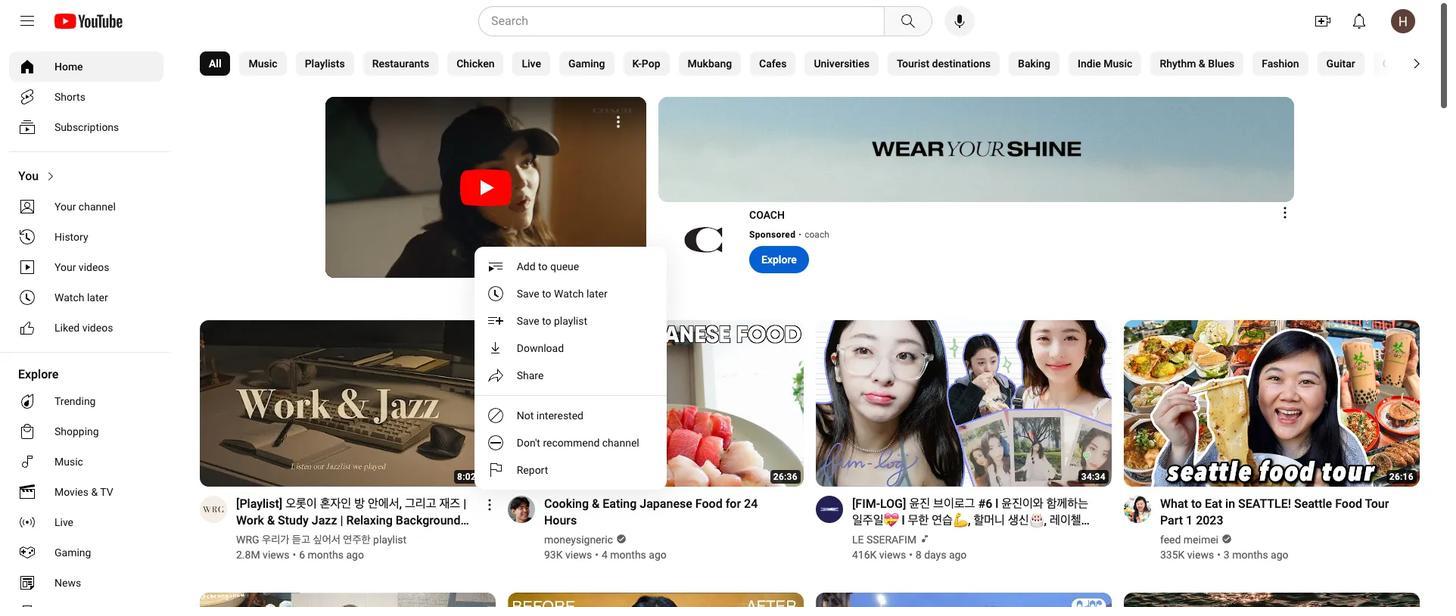 Task type: locate. For each thing, give the bounding box(es) containing it.
videos
[[79, 261, 109, 273], [82, 322, 113, 334]]

cooking & eating japanese food for 24 hours link
[[544, 496, 786, 529]]

3
[[1224, 549, 1230, 561]]

months
[[308, 549, 344, 561], [611, 549, 647, 561], [1233, 549, 1269, 561]]

music right indie on the top of the page
[[1104, 58, 1133, 70]]

playlist down the relaxing
[[373, 534, 407, 546]]

save to playlist option
[[475, 307, 667, 335]]

0 horizontal spatial l
[[902, 513, 905, 528]]

later up liked videos
[[87, 292, 108, 304]]

save up the download
[[517, 315, 540, 327]]

le sserafim link
[[853, 532, 918, 547]]

videos up watch later
[[79, 261, 109, 273]]

months for eating
[[611, 549, 647, 561]]

8:02:27
[[457, 472, 490, 482]]

1 horizontal spatial channel
[[603, 437, 640, 449]]

0 horizontal spatial months
[[308, 549, 344, 561]]

movies & tv link
[[9, 477, 164, 507], [9, 477, 164, 507]]

cafes
[[760, 58, 787, 70]]

gaming up news
[[55, 547, 91, 559]]

3 months ago
[[1224, 549, 1289, 561]]

home link
[[9, 51, 164, 82], [9, 51, 164, 82]]

jazz
[[312, 513, 337, 528]]

1 views from the left
[[263, 549, 290, 561]]

윤진이와
[[1002, 497, 1044, 511]]

cooking & eating japanese food for 24 hours by moneysigneric 93,152 views 4 months ago 26 minutes element
[[544, 496, 786, 529]]

ago down cooking & eating japanese food for 24 hours by moneysigneric 93,152 views 4 months ago 26 minutes element
[[649, 549, 667, 561]]

baking
[[1019, 58, 1051, 70]]

ago down what to eat in seattle! seattle food tour part 1 2023 by feed meimei 335,344 views 3 months ago 26 minutes element
[[1272, 549, 1289, 561]]

restaurants
[[372, 58, 430, 70]]

rhythm
[[1160, 58, 1197, 70]]

playlist up the 'download' 'option'
[[555, 315, 588, 327]]

0 vertical spatial l
[[996, 497, 999, 511]]

None search field
[[451, 6, 936, 36]]

0 vertical spatial videos
[[79, 261, 109, 273]]

0 vertical spatial your
[[55, 201, 76, 213]]

| right jazz
[[340, 513, 343, 528]]

what to eat in seattle! seattle food tour part 1 2023
[[1161, 497, 1390, 528]]

views down meimei
[[1188, 549, 1215, 561]]

to down the add to queue
[[542, 288, 552, 300]]

report
[[517, 464, 549, 476]]

1 horizontal spatial watch
[[555, 288, 584, 300]]

안에서,
[[368, 497, 402, 511]]

& left tv on the bottom of page
[[91, 486, 98, 498]]

background
[[396, 513, 461, 528]]

34 minutes, 34 seconds element
[[1082, 472, 1106, 482]]

music link
[[9, 447, 164, 477], [9, 447, 164, 477]]

months right '3'
[[1233, 549, 1269, 561]]

0 horizontal spatial |
[[340, 513, 343, 528]]

0 horizontal spatial explore
[[18, 367, 59, 382]]

wrg 우리가 듣고 싶어서 연주한 playlist image
[[200, 496, 227, 523]]

1 horizontal spatial playlist
[[555, 315, 588, 327]]

views down 우리가
[[263, 549, 290, 561]]

music
[[249, 58, 278, 70], [1104, 58, 1133, 70], [55, 456, 83, 468], [236, 530, 269, 544]]

ago down "연주한" on the bottom of page
[[346, 549, 364, 561]]

우리가
[[262, 534, 290, 546]]

to inside option
[[542, 288, 552, 300]]

1 months from the left
[[308, 549, 344, 561]]

channel up history
[[79, 201, 116, 213]]

views for [playlist] 오롯이 혼자인 방 안에서, 그리고 재즈 | work & study jazz | relaxing background music
[[263, 549, 290, 561]]

all
[[209, 58, 221, 70]]

1 vertical spatial l
[[902, 513, 905, 528]]

6 months ago
[[299, 549, 364, 561]]

music down work
[[236, 530, 269, 544]]

0 horizontal spatial gaming
[[55, 547, 91, 559]]

to for watch
[[542, 288, 552, 300]]

2 views from the left
[[566, 549, 592, 561]]

1 vertical spatial your
[[55, 261, 76, 273]]

queue
[[551, 260, 580, 273]]

1 horizontal spatial explore
[[762, 254, 797, 266]]

food inside cooking & eating japanese food for 24 hours
[[696, 497, 723, 511]]

1 vertical spatial channel
[[603, 437, 640, 449]]

movies & tv
[[55, 486, 113, 498]]

8 days ago
[[916, 549, 967, 561]]

2 food from the left
[[1336, 497, 1363, 511]]

videos right the liked
[[82, 322, 113, 334]]

subscriptions link
[[9, 112, 164, 142], [9, 112, 164, 142]]

history link
[[9, 222, 164, 252], [9, 222, 164, 252]]

le
[[853, 534, 864, 546]]

to for eat
[[1192, 497, 1203, 511]]

1 vertical spatial save
[[517, 315, 540, 327]]

1 vertical spatial videos
[[82, 322, 113, 334]]

335k views
[[1161, 549, 1215, 561]]

ago right days
[[950, 549, 967, 561]]

blues
[[1209, 58, 1235, 70]]

2 months from the left
[[611, 549, 647, 561]]

shopping
[[55, 426, 99, 438]]

food left tour
[[1336, 497, 1363, 511]]

food left for
[[696, 497, 723, 511]]

views
[[263, 549, 290, 561], [566, 549, 592, 561], [880, 549, 907, 561], [1188, 549, 1215, 561]]

함께하는
[[1047, 497, 1089, 511]]

watch inside option
[[555, 288, 584, 300]]

playlist
[[555, 315, 588, 327], [373, 534, 407, 546]]

0 horizontal spatial channel
[[79, 201, 116, 213]]

416k views
[[853, 549, 907, 561]]

93k views
[[544, 549, 592, 561]]

to inside "option"
[[539, 260, 548, 273]]

8
[[916, 549, 922, 561]]

not
[[517, 410, 534, 422]]

0 vertical spatial channel
[[79, 201, 116, 213]]

1 vertical spatial |
[[340, 513, 343, 528]]

0 vertical spatial playlist
[[555, 315, 588, 327]]

l right #6
[[996, 497, 999, 511]]

coach
[[805, 229, 830, 240]]

2 save from the top
[[517, 315, 540, 327]]

save down add
[[517, 288, 540, 300]]

& left blues
[[1199, 58, 1206, 70]]

0 vertical spatial save
[[517, 288, 540, 300]]

feed meimei image
[[1125, 496, 1152, 523]]

to
[[539, 260, 548, 273], [542, 288, 552, 300], [542, 315, 552, 327], [1192, 497, 1203, 511]]

2 horizontal spatial months
[[1233, 549, 1269, 561]]

explore
[[762, 254, 797, 266], [18, 367, 59, 382]]

4
[[602, 549, 608, 561]]

channel right 'recommend'
[[603, 437, 640, 449]]

your down history
[[55, 261, 76, 273]]

[playlist] 오롯이 혼자인 방 안에서, 그리고 재즈 | work & study jazz | relaxing background music
[[236, 497, 467, 544]]

to right add
[[539, 260, 548, 273]]

report option
[[475, 457, 667, 484]]

trending link
[[9, 386, 164, 416], [9, 386, 164, 416]]

part
[[1161, 513, 1184, 528]]

to inside "option"
[[542, 315, 552, 327]]

l
[[996, 497, 999, 511], [902, 513, 905, 528]]

months down 싶어서
[[308, 549, 344, 561]]

8:02:27 link
[[200, 320, 496, 488]]

3 views from the left
[[880, 549, 907, 561]]

playlist inside "option"
[[555, 315, 588, 327]]

live right chicken
[[522, 58, 541, 70]]

explore up trending
[[18, 367, 59, 382]]

k-
[[633, 58, 642, 70]]

wrg
[[236, 534, 259, 546]]

tab list
[[200, 42, 1451, 85]]

later down add to queue "option"
[[587, 288, 608, 300]]

to up the download
[[542, 315, 552, 327]]

save inside save to playlist "option"
[[517, 315, 540, 327]]

what to eat in seattle! seattle food tour part 1 2023 by feed meimei 335,344 views 3 months ago 26 minutes element
[[1161, 496, 1402, 529]]

2 your from the top
[[55, 261, 76, 273]]

1 vertical spatial gaming
[[55, 547, 91, 559]]

26 minutes, 36 seconds element
[[774, 472, 798, 482]]

shopping link
[[9, 416, 164, 447], [9, 416, 164, 447]]

0 horizontal spatial live
[[55, 516, 73, 529]]

& inside cooking & eating japanese food for 24 hours
[[592, 497, 600, 511]]

l left 무한 in the right bottom of the page
[[902, 513, 905, 528]]

| right 재즈
[[464, 497, 467, 511]]

1 horizontal spatial gaming
[[569, 58, 605, 70]]

& up 우리가
[[267, 513, 275, 528]]

생신🎂,
[[1009, 513, 1047, 528]]

1 horizontal spatial |
[[464, 497, 467, 511]]

Search text field
[[491, 11, 881, 31]]

1 save from the top
[[517, 288, 540, 300]]

music up the movies at the left of the page
[[55, 456, 83, 468]]

views down sserafim
[[880, 549, 907, 561]]

to inside what to eat in seattle! seattle food tour part 1 2023
[[1192, 497, 1203, 511]]

views down moneysigneric
[[566, 549, 592, 561]]

your videos
[[55, 261, 109, 273]]

save inside save to watch later option
[[517, 288, 540, 300]]

what
[[1161, 497, 1189, 511]]

4 views from the left
[[1188, 549, 1215, 561]]

subscriptions
[[55, 121, 119, 133]]

months for 혼자인
[[308, 549, 344, 561]]

3 months from the left
[[1233, 549, 1269, 561]]

watch up the liked
[[55, 292, 84, 304]]

ago for food
[[649, 549, 667, 561]]

what to eat in seattle! seattle food tour part 1 2023 link
[[1161, 496, 1402, 529]]

to left eat
[[1192, 497, 1203, 511]]

2 ago from the left
[[649, 549, 667, 561]]

your for your channel
[[55, 201, 76, 213]]

0 vertical spatial gaming
[[569, 58, 605, 70]]

save to watch later option
[[475, 280, 667, 307]]

moneysigneric link
[[544, 532, 614, 547]]

music right the all
[[249, 58, 278, 70]]

0 vertical spatial explore
[[762, 254, 797, 266]]

1 food from the left
[[696, 497, 723, 511]]

shorts link
[[9, 82, 164, 112], [9, 82, 164, 112]]

0 vertical spatial live
[[522, 58, 541, 70]]

channel
[[79, 201, 116, 213], [603, 437, 640, 449]]

1
[[1187, 513, 1194, 528]]

3 ago from the left
[[950, 549, 967, 561]]

1 horizontal spatial months
[[611, 549, 647, 561]]

in
[[1226, 497, 1236, 511]]

0 horizontal spatial food
[[696, 497, 723, 511]]

& left eating
[[592, 497, 600, 511]]

tour
[[1366, 497, 1390, 511]]

list box containing add to queue
[[475, 247, 667, 490]]

일주일💝
[[853, 513, 899, 528]]

듣고
[[292, 534, 311, 546]]

ago for 안에서,
[[346, 549, 364, 561]]

2.8m
[[236, 549, 260, 561]]

tourist destinations
[[897, 58, 991, 70]]

1 your from the top
[[55, 201, 76, 213]]

liked videos
[[55, 322, 113, 334]]

ago
[[346, 549, 364, 561], [649, 549, 667, 561], [950, 549, 967, 561], [1272, 549, 1289, 561]]

live down the movies at the left of the page
[[55, 516, 73, 529]]

4 ago from the left
[[1272, 549, 1289, 561]]

moneysigneric image
[[508, 496, 535, 523]]

0 horizontal spatial playlist
[[373, 534, 407, 546]]

gaming left k- at left top
[[569, 58, 605, 70]]

your for your videos
[[55, 261, 76, 273]]

views for what to eat in seattle! seattle food tour part 1 2023
[[1188, 549, 1215, 561]]

views for [fim-log] 윤진 브이로그 #6 l 윤진이와 함께하는 일주일💝 l 무한 연습💪, 할머니 생신🎂, 레이첼과 데이트🥰
[[880, 549, 907, 561]]

26:16 link
[[1125, 320, 1421, 488]]

list box
[[475, 247, 667, 490]]

Explore text field
[[762, 254, 797, 266]]

1 ago from the left
[[346, 549, 364, 561]]

& inside [playlist] 오롯이 혼자인 방 안에서, 그리고 재즈 | work & study jazz | relaxing background music
[[267, 513, 275, 528]]

news
[[55, 577, 81, 589]]

not interested option
[[475, 402, 667, 429]]

&
[[1199, 58, 1206, 70], [91, 486, 98, 498], [592, 497, 600, 511], [267, 513, 275, 528]]

study
[[278, 513, 309, 528]]

1 horizontal spatial food
[[1336, 497, 1363, 511]]

2.8m views
[[236, 549, 290, 561]]

1 horizontal spatial later
[[587, 288, 608, 300]]

recommend
[[543, 437, 600, 449]]

1 vertical spatial playlist
[[373, 534, 407, 546]]

explore down sponsored
[[762, 254, 797, 266]]

sponsored
[[750, 229, 796, 240]]

months right 4
[[611, 549, 647, 561]]

watch down add to queue "option"
[[555, 288, 584, 300]]

your up history
[[55, 201, 76, 213]]

watch
[[555, 288, 584, 300], [55, 292, 84, 304]]

movies
[[55, 486, 89, 498]]



Task type: vqa. For each thing, say whether or not it's contained in the screenshot.
Highest
no



Task type: describe. For each thing, give the bounding box(es) containing it.
later inside option
[[587, 288, 608, 300]]

레이첼과
[[1050, 513, 1092, 528]]

universities
[[814, 58, 870, 70]]

34:34
[[1082, 472, 1106, 482]]

무한
[[908, 513, 929, 528]]

months for eat
[[1233, 549, 1269, 561]]

fashion
[[1263, 58, 1300, 70]]

416k
[[853, 549, 877, 561]]

8 hours, 2 minutes, 27 seconds element
[[457, 472, 490, 482]]

views for cooking & eating japanese food for 24 hours
[[566, 549, 592, 561]]

shorts
[[55, 91, 85, 103]]

videos for liked videos
[[82, 322, 113, 334]]

1 vertical spatial explore
[[18, 367, 59, 382]]

[fim-log] 윤진 브이로그 #6 l 윤진이와 함께하는 일주일💝 l 무한 연습💪, 할머니 생신🎂, 레이첼과 데이트🥰
[[853, 497, 1092, 544]]

indie
[[1078, 58, 1102, 70]]

channel inside "option"
[[603, 437, 640, 449]]

[playlist]
[[236, 497, 283, 511]]

[playlist] 오롯이 혼자인 방 안에서, 그리고 재즈 | work & study jazz | relaxing background music by wrg 우리가 듣고 싶어서 연주한 playlist 2,887,124 views 6 months ago 8 hours, 2 minutes element
[[236, 496, 478, 544]]

for
[[726, 497, 741, 511]]

tab list containing all
[[200, 42, 1451, 85]]

videos for your videos
[[79, 261, 109, 273]]

mukbang
[[688, 58, 732, 70]]

to for queue
[[539, 260, 548, 273]]

don't
[[517, 437, 541, 449]]

coach
[[750, 209, 785, 221]]

26:16
[[1390, 472, 1415, 482]]

add
[[517, 260, 536, 273]]

브이로그
[[934, 497, 976, 511]]

1 horizontal spatial l
[[996, 497, 999, 511]]

music inside [playlist] 오롯이 혼자인 방 안에서, 그리고 재즈 | work & study jazz | relaxing background music
[[236, 530, 269, 544]]

save to playlist
[[517, 315, 588, 327]]

0 horizontal spatial later
[[87, 292, 108, 304]]

[fim-log] 윤진 브이로그 #6 l 윤진이와 함께하는 일주일💝 l 무한 연습💪, 할머니 생신🎂, 레이첼과 데이트🥰 by le sserafim 416,468 views 8 days ago 34 minutes element
[[853, 496, 1094, 544]]

재즈
[[440, 497, 461, 511]]

add to queue option
[[475, 253, 667, 280]]

26:36
[[774, 472, 798, 482]]

데이트🥰
[[853, 530, 899, 544]]

방
[[355, 497, 365, 511]]

download option
[[475, 335, 667, 362]]

seattle!
[[1239, 497, 1292, 511]]

not interested
[[517, 410, 584, 422]]

26:36 link
[[508, 320, 804, 488]]

ago for seattle!
[[1272, 549, 1289, 561]]

0 horizontal spatial watch
[[55, 292, 84, 304]]

ago for #6
[[950, 549, 967, 561]]

rhythm & blues
[[1160, 58, 1235, 70]]

days
[[925, 549, 947, 561]]

wrg 우리가 듣고 싶어서 연주한 playlist
[[236, 534, 407, 546]]

save for save to playlist
[[517, 315, 540, 327]]

1 horizontal spatial live
[[522, 58, 541, 70]]

eat
[[1206, 497, 1223, 511]]

explore link
[[750, 246, 809, 273]]

연습💪,
[[932, 513, 971, 528]]

interested
[[537, 410, 584, 422]]

eating
[[603, 497, 637, 511]]

coach link
[[805, 228, 831, 242]]

1 vertical spatial live
[[55, 516, 73, 529]]

0 vertical spatial |
[[464, 497, 467, 511]]

save for save to watch later
[[517, 288, 540, 300]]

[playlist] 오롯이 혼자인 방 안에서, 그리고 재즈 | work & study jazz | relaxing background music link
[[236, 496, 478, 544]]

pop
[[642, 58, 661, 70]]

싶어서
[[313, 534, 341, 546]]

& for eating
[[592, 497, 600, 511]]

save to watch later
[[517, 288, 608, 300]]

download
[[517, 342, 564, 354]]

to for playlist
[[542, 315, 552, 327]]

sserafim
[[867, 534, 917, 546]]

hours
[[544, 513, 577, 528]]

home
[[55, 61, 83, 73]]

don't recommend channel option
[[475, 429, 667, 457]]

윤진
[[910, 497, 931, 511]]

wrg 우리가 듣고 싶어서 연주한 playlist link
[[236, 532, 408, 547]]

k-pop
[[633, 58, 661, 70]]

[fim-
[[853, 497, 881, 511]]

26 minutes, 16 seconds element
[[1390, 472, 1415, 482]]

log]
[[881, 497, 907, 511]]

feed meimei
[[1161, 534, 1219, 546]]

comedy
[[1383, 58, 1422, 70]]

relaxing
[[346, 513, 393, 528]]

avatar image image
[[1392, 9, 1416, 33]]

tourist
[[897, 58, 930, 70]]

& for tv
[[91, 486, 98, 498]]

24
[[744, 497, 758, 511]]

cooking
[[544, 497, 589, 511]]

chicken
[[457, 58, 495, 70]]

meimei
[[1184, 534, 1219, 546]]

feed
[[1161, 534, 1182, 546]]

playlists
[[305, 58, 345, 70]]

add to queue
[[517, 260, 580, 273]]

indie music
[[1078, 58, 1133, 70]]

그리고
[[405, 497, 437, 511]]

feed meimei link
[[1161, 532, 1220, 547]]

6
[[299, 549, 305, 561]]

liked
[[55, 322, 80, 334]]

4 months ago
[[602, 549, 667, 561]]

work
[[236, 513, 264, 528]]

moneysigneric
[[544, 534, 613, 546]]

le sserafim image
[[816, 496, 844, 523]]

tv
[[100, 486, 113, 498]]

[fim-log] 윤진 브이로그 #6 l 윤진이와 함께하는 일주일💝 l 무한 연습💪, 할머니 생신🎂, 레이첼과 데이트🥰 link
[[853, 496, 1094, 544]]

japanese
[[640, 497, 693, 511]]

93k
[[544, 549, 563, 561]]

share option
[[475, 362, 667, 389]]

2023
[[1197, 513, 1224, 528]]

& for blues
[[1199, 58, 1206, 70]]

할머니
[[974, 513, 1006, 528]]

food inside what to eat in seattle! seattle food tour part 1 2023
[[1336, 497, 1363, 511]]



